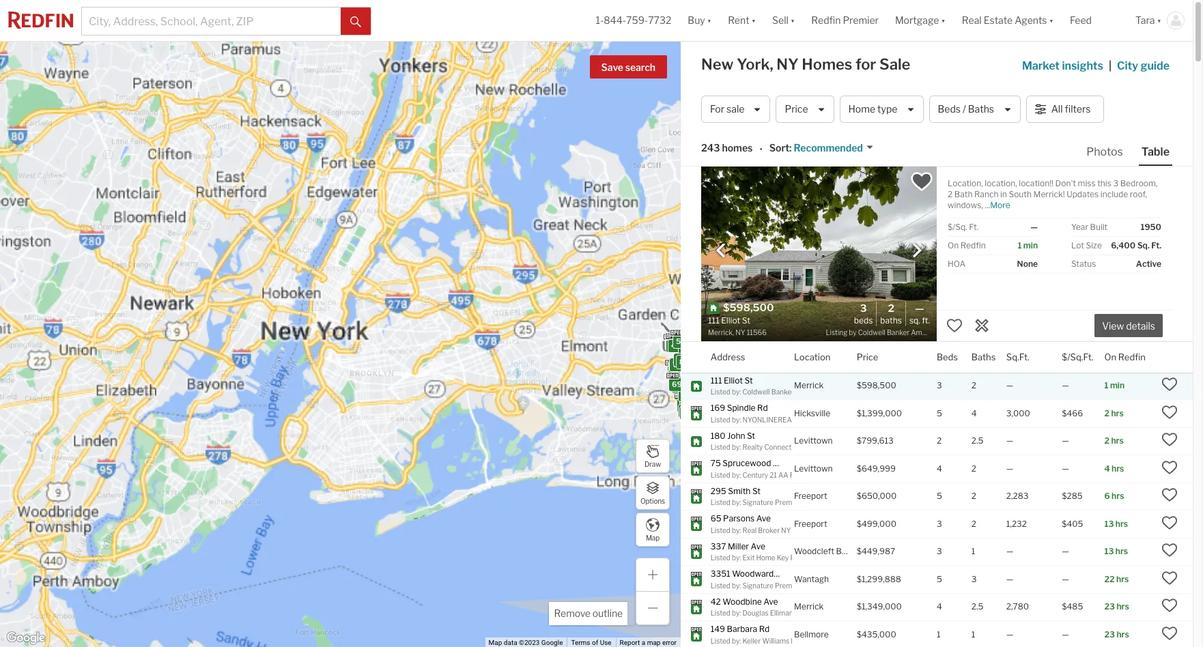 Task type: describe. For each thing, give the bounding box(es) containing it.
st for 295 smith st
[[752, 486, 761, 496]]

2 inside the 2 baths
[[888, 302, 894, 315]]

— down $405
[[1062, 546, 1069, 557]]

location
[[794, 351, 830, 362]]

coldwell
[[743, 388, 770, 396]]

favorite this home image for 23 hrs
[[1161, 625, 1178, 642]]

listed for 180
[[711, 443, 730, 451]]

bellmore
[[794, 629, 829, 640]]

google image
[[3, 630, 48, 647]]

2 inside location, location, location!! don't miss this 3 bedroom, 2 bath ranch in south merrick! updates include roof, windows, ...
[[948, 189, 953, 199]]

rd for 149 barbara rd
[[759, 624, 770, 634]]

llc for freeport
[[792, 526, 805, 534]]

▾ for buy ▾
[[707, 15, 712, 26]]

13 hrs for $405
[[1104, 519, 1128, 529]]

real inside the 42 woodbine ave listed by: douglas elliman real estate
[[795, 609, 809, 617]]

sale
[[727, 103, 744, 115]]

buy
[[688, 15, 705, 26]]

by: for woodward
[[732, 581, 741, 590]]

view
[[1102, 320, 1124, 332]]

lot
[[1071, 240, 1084, 251]]

location!!
[[1019, 178, 1054, 188]]

23 for —
[[1104, 629, 1115, 640]]

0 vertical spatial homes
[[802, 55, 852, 73]]

42
[[711, 596, 721, 607]]

0 horizontal spatial price button
[[776, 96, 834, 123]]

location,
[[948, 178, 983, 188]]

4 left 3,000
[[972, 408, 977, 418]]

nyonlinerealty.com
[[743, 415, 821, 424]]

City, Address, School, Agent, ZIP search field
[[82, 8, 341, 35]]

337 miller ave link
[[711, 541, 782, 552]]

usa
[[793, 443, 807, 451]]

4 hrs
[[1104, 464, 1124, 474]]

spindle
[[727, 403, 755, 413]]

$1,349,000
[[857, 602, 902, 612]]

•
[[760, 143, 762, 155]]

real estate agents ▾
[[962, 15, 1054, 26]]

options
[[640, 497, 665, 505]]

149 barbara rd link
[[711, 624, 782, 635]]

favorite this home image for 1 min
[[1161, 376, 1178, 393]]

williams
[[762, 637, 789, 645]]

mortgage ▾ button
[[895, 0, 946, 41]]

111 elliot st link
[[711, 375, 782, 386]]

2 horizontal spatial redfin
[[1118, 351, 1146, 362]]

ft. for —
[[922, 315, 930, 326]]

elliman
[[770, 609, 793, 617]]

city guide link
[[1117, 58, 1172, 74]]

hrs for $499,000
[[1116, 519, 1128, 529]]

42 woodbine ave listed by: douglas elliman real estate
[[711, 596, 831, 617]]

outline
[[592, 608, 623, 619]]

signature for smith
[[743, 498, 773, 507]]

rent
[[728, 15, 749, 26]]

new york, ny homes for sale
[[701, 55, 910, 73]]

freeport for 65 parsons ave
[[794, 519, 827, 529]]

— inside — sq. ft.
[[915, 302, 924, 315]]

1-
[[596, 15, 604, 26]]

roof,
[[1130, 189, 1147, 199]]

market
[[1022, 59, 1060, 72]]

a
[[642, 639, 645, 647]]

favorite this home image for 22 hrs
[[1161, 570, 1178, 586]]

for sale button
[[701, 96, 770, 123]]

home inside button
[[848, 103, 875, 115]]

7732
[[648, 15, 671, 26]]

active
[[1136, 259, 1161, 269]]

/
[[963, 103, 966, 115]]

sq. for —
[[909, 315, 920, 326]]

size
[[1086, 240, 1102, 251]]

180 john st listed by: realty connect usa llc
[[711, 430, 821, 451]]

sq.ft. button
[[1006, 342, 1029, 373]]

estate inside real estate agents ▾ link
[[984, 15, 1013, 26]]

listed for 295
[[711, 498, 730, 507]]

2,283
[[1006, 491, 1029, 501]]

st for 180 john st
[[747, 430, 755, 441]]

1-844-759-7732
[[596, 15, 671, 26]]

▾ for sell ▾
[[791, 15, 795, 26]]

hicksville
[[794, 408, 830, 418]]

listed for 3351
[[711, 581, 730, 590]]

favorite this home image for 23 hrs
[[1161, 598, 1178, 614]]

13 for $405
[[1104, 519, 1114, 529]]

hrs for $1,399,000
[[1111, 408, 1124, 418]]

hrs for $1,349,000
[[1117, 602, 1129, 612]]

buy ▾ button
[[688, 0, 712, 41]]

realty inside the 337 miller ave listed by: exit home key realty
[[790, 554, 811, 562]]

1 horizontal spatial ft.
[[969, 222, 979, 232]]

listed for 169
[[711, 415, 730, 424]]

6
[[1104, 491, 1110, 501]]

ft. for 6,400
[[1151, 240, 1161, 251]]

sell ▾
[[772, 15, 795, 26]]

1 vertical spatial redfin
[[961, 240, 986, 251]]

beds for beds / baths
[[938, 103, 961, 115]]

map for map data ©2023 google
[[489, 639, 502, 647]]

$405
[[1062, 519, 1083, 529]]

market insights link
[[1022, 44, 1103, 74]]

report a map error
[[620, 639, 677, 647]]

sell
[[772, 15, 789, 26]]

remove outline
[[554, 608, 623, 619]]

1 horizontal spatial on redfin
[[1104, 351, 1146, 362]]

by: for parsons
[[732, 526, 741, 534]]

century
[[743, 471, 768, 479]]

remove outline button
[[549, 602, 627, 625]]

— up 3,000
[[1006, 381, 1013, 391]]

listed for 42
[[711, 609, 730, 617]]

23 hrs for —
[[1104, 629, 1129, 640]]

view details
[[1102, 320, 1155, 332]]

1 vertical spatial min
[[1110, 381, 1125, 391]]

don't
[[1055, 178, 1076, 188]]

0 horizontal spatial on redfin
[[948, 240, 986, 251]]

elite
[[813, 637, 827, 645]]

banker
[[771, 388, 794, 396]]

woodward
[[732, 569, 774, 579]]

in
[[1000, 189, 1007, 199]]

lot size
[[1071, 240, 1102, 251]]

photo of 111 elliot st, merrick, ny 11566 image
[[701, 167, 937, 341]]

mortgage
[[895, 15, 939, 26]]

$/sq.ft. button
[[1062, 342, 1093, 373]]

by: for woodbine
[[732, 609, 741, 617]]

— down south
[[1030, 222, 1038, 232]]

— down 1,232
[[1006, 546, 1013, 557]]

243 homes •
[[701, 142, 762, 155]]

favorite this home image for 13 hrs
[[1161, 542, 1178, 559]]

3 inside location, location, location!! don't miss this 3 bedroom, 2 bath ranch in south merrick! updates include roof, windows, ...
[[1113, 178, 1118, 188]]

$1,399,000
[[857, 408, 902, 418]]

4 right $649,999
[[937, 464, 942, 474]]

real inside real estate agents ▾ link
[[962, 15, 982, 26]]

by: for sprucewood
[[732, 471, 741, 479]]

— down 3,000
[[1006, 436, 1013, 446]]

by: for elliot
[[732, 388, 741, 396]]

0 vertical spatial redfin
[[811, 15, 841, 26]]

— up the $285
[[1062, 464, 1069, 474]]

$649,999
[[857, 464, 896, 474]]

table button
[[1139, 145, 1172, 166]]

▾ for mortgage ▾
[[941, 15, 946, 26]]

real estate agents ▾ button
[[954, 0, 1062, 41]]

view details button
[[1094, 314, 1163, 337]]

1 vertical spatial price
[[857, 351, 878, 362]]

$650,000
[[857, 491, 897, 501]]

1,232
[[1006, 519, 1027, 529]]

$466
[[1062, 408, 1083, 418]]

listed for 149
[[711, 637, 730, 645]]

hrs for $649,999
[[1112, 464, 1124, 474]]

listed for 65
[[711, 526, 730, 534]]

favorite this home image for 13 hrs
[[1161, 515, 1178, 531]]

0 horizontal spatial on
[[948, 240, 959, 251]]

111
[[711, 375, 722, 385]]

properties for freeport
[[802, 498, 836, 507]]

65 parsons ave link
[[711, 513, 782, 525]]

levittown for $649,999
[[794, 464, 833, 474]]

hrs for $1,299,888
[[1116, 574, 1129, 584]]

redfin premier
[[811, 15, 879, 26]]

— up $485
[[1062, 574, 1069, 584]]

sell ▾ button
[[764, 0, 803, 41]]

— down $466
[[1062, 436, 1069, 446]]

13 for —
[[1104, 546, 1114, 557]]

— up the 2,780
[[1006, 574, 1013, 584]]

this
[[1097, 178, 1111, 188]]

2 hrs for —
[[1104, 436, 1124, 446]]

©2023
[[519, 639, 540, 647]]

— sq. ft.
[[909, 302, 930, 326]]

location button
[[794, 342, 830, 373]]

2.5 for 2,780
[[972, 602, 983, 612]]

2 hrs for $466
[[1104, 408, 1124, 418]]

guide
[[1141, 59, 1170, 72]]

0 horizontal spatial 1 min
[[1018, 240, 1038, 251]]

save
[[601, 61, 623, 73]]

— up 2,283
[[1006, 464, 1013, 474]]

sq. for 6,400
[[1137, 240, 1150, 251]]

map for map
[[646, 534, 660, 542]]

sort :
[[769, 142, 792, 154]]

broker
[[758, 526, 780, 534]]

295 smith st link
[[711, 486, 782, 497]]

$1,299,888
[[857, 574, 901, 584]]

keller
[[743, 637, 761, 645]]



Task type: vqa. For each thing, say whether or not it's contained in the screenshot.
St inside the '295 Smith St Listed by: Signature Premier Properties'
yes



Task type: locate. For each thing, give the bounding box(es) containing it.
signature inside 295 smith st listed by: signature premier properties
[[743, 498, 773, 507]]

3 favorite this home image from the top
[[1161, 487, 1178, 503]]

realty down 180 john st link on the right bottom of the page
[[743, 443, 763, 451]]

1 vertical spatial 2 hrs
[[1104, 436, 1124, 446]]

1 vertical spatial beds
[[854, 315, 873, 326]]

1 2.5 from the top
[[972, 436, 983, 446]]

on redfin down view details at the right of page
[[1104, 351, 1146, 362]]

beds / baths
[[938, 103, 994, 115]]

listed inside 149 barbara rd listed by: keller williams realty elite
[[711, 637, 730, 645]]

2 vertical spatial real
[[795, 609, 809, 617]]

listed for 111
[[711, 388, 730, 396]]

5 right '$1,299,888'
[[937, 574, 942, 584]]

st inside 111 elliot st listed by: coldwell banker american homes
[[745, 375, 753, 385]]

ft. inside — sq. ft.
[[922, 315, 930, 326]]

sale
[[879, 55, 910, 73]]

1 horizontal spatial price button
[[857, 342, 878, 373]]

0 vertical spatial st
[[745, 375, 753, 385]]

properties up woodcleft
[[802, 498, 836, 507]]

save search
[[601, 61, 655, 73]]

2 baths
[[880, 302, 902, 326]]

23 for $485
[[1104, 602, 1115, 612]]

use
[[600, 639, 611, 647]]

0 horizontal spatial estate
[[810, 609, 831, 617]]

169 spindle rd link
[[711, 403, 782, 414]]

on up hoa
[[948, 240, 959, 251]]

min up none
[[1023, 240, 1038, 251]]

favorite this home image
[[1161, 432, 1178, 448], [1161, 459, 1178, 476], [1161, 487, 1178, 503], [1161, 515, 1178, 531], [1161, 625, 1178, 642]]

realty inside 180 john st listed by: realty connect usa llc
[[743, 443, 763, 451]]

1 vertical spatial ny
[[781, 526, 791, 534]]

4 right '$1,349,000' at the bottom right of the page
[[937, 602, 942, 612]]

llc inside 65 parsons ave listed by: real broker ny llc
[[792, 526, 805, 534]]

location,
[[985, 178, 1017, 188]]

baths
[[968, 103, 994, 115], [880, 315, 902, 326], [972, 351, 996, 362]]

for
[[855, 55, 876, 73]]

0 horizontal spatial redfin
[[811, 15, 841, 26]]

map down 'options'
[[646, 534, 660, 542]]

beds button
[[937, 342, 958, 373]]

1 vertical spatial sq.
[[909, 315, 920, 326]]

beds for 'beds' button
[[937, 351, 958, 362]]

0 horizontal spatial llc
[[792, 526, 805, 534]]

1 vertical spatial on
[[1104, 351, 1116, 362]]

view details link
[[1094, 313, 1163, 337]]

75 sprucewood dr link
[[711, 458, 782, 469]]

2 2 hrs from the top
[[1104, 436, 1124, 446]]

ny inside 65 parsons ave listed by: real broker ny llc
[[781, 526, 791, 534]]

0 vertical spatial 23 hrs
[[1104, 602, 1129, 612]]

ave inside the 42 woodbine ave listed by: douglas elliman real estate
[[763, 596, 778, 607]]

1 vertical spatial 5
[[937, 491, 942, 501]]

1 vertical spatial real
[[743, 526, 757, 534]]

1 2 hrs from the top
[[1104, 408, 1124, 418]]

on inside button
[[1104, 351, 1116, 362]]

price button up $598,500
[[857, 342, 878, 373]]

merrick up bellmore
[[794, 602, 824, 612]]

ave for 337 miller ave
[[751, 541, 765, 551]]

connect
[[764, 443, 792, 451]]

map inside button
[[646, 534, 660, 542]]

freeport
[[794, 491, 827, 501], [794, 519, 827, 529]]

2 freeport from the top
[[794, 519, 827, 529]]

for
[[710, 103, 724, 115]]

type
[[877, 103, 897, 115]]

0 vertical spatial map
[[646, 534, 660, 542]]

|
[[1109, 59, 1112, 72]]

listed inside 65 parsons ave listed by: real broker ny llc
[[711, 526, 730, 534]]

— down $485
[[1062, 629, 1069, 640]]

on down view
[[1104, 351, 1116, 362]]

favorite this home image for 2 hrs
[[1161, 432, 1178, 448]]

by: down barbara
[[732, 637, 741, 645]]

premier down aa
[[775, 498, 801, 507]]

0 vertical spatial premier
[[843, 15, 879, 26]]

ave down key
[[775, 569, 790, 579]]

by: inside 295 smith st listed by: signature premier properties
[[732, 498, 741, 507]]

4 favorite this home image from the top
[[1161, 515, 1178, 531]]

listed inside 295 smith st listed by: signature premier properties
[[711, 498, 730, 507]]

1 vertical spatial 13
[[1104, 546, 1114, 557]]

0 horizontal spatial real
[[743, 526, 757, 534]]

levittown down usa
[[794, 464, 833, 474]]

2 23 from the top
[[1104, 629, 1115, 640]]

home
[[848, 103, 875, 115], [756, 554, 775, 562]]

▾ right sell
[[791, 15, 795, 26]]

ave for 3351 woodward ave
[[775, 569, 790, 579]]

6 by: from the top
[[732, 526, 741, 534]]

llc inside 180 john st listed by: realty connect usa llc
[[809, 443, 821, 451]]

built
[[1090, 222, 1108, 232]]

map button
[[636, 513, 670, 547]]

map left 'data'
[[489, 639, 502, 647]]

0 horizontal spatial price
[[785, 103, 808, 115]]

favorite this home image for 2 hrs
[[1161, 404, 1178, 421]]

1 min down on redfin button
[[1104, 381, 1125, 391]]

x-out this home image
[[974, 317, 990, 334]]

2 vertical spatial baths
[[972, 351, 996, 362]]

by: inside 180 john st listed by: realty connect usa llc
[[732, 443, 741, 451]]

feed
[[1070, 15, 1092, 26]]

4
[[972, 408, 977, 418], [937, 464, 942, 474], [1104, 464, 1110, 474], [937, 602, 942, 612]]

levittown for $799,613
[[794, 436, 833, 446]]

4 ▾ from the left
[[941, 15, 946, 26]]

0 vertical spatial 2 hrs
[[1104, 408, 1124, 418]]

redfin down $/sq. ft.
[[961, 240, 986, 251]]

0 vertical spatial price
[[785, 103, 808, 115]]

13 up the 22
[[1104, 546, 1114, 557]]

1 horizontal spatial home
[[848, 103, 875, 115]]

8 by: from the top
[[732, 581, 741, 590]]

home left key
[[756, 554, 775, 562]]

1 horizontal spatial on
[[1104, 351, 1116, 362]]

beds left the 2 baths
[[854, 315, 873, 326]]

rd up williams
[[759, 624, 770, 634]]

by: down miller
[[732, 554, 741, 562]]

0 horizontal spatial min
[[1023, 240, 1038, 251]]

homes
[[802, 55, 852, 73], [828, 388, 851, 396]]

▾ for rent ▾
[[751, 15, 756, 26]]

terms of use link
[[571, 639, 611, 647]]

0 vertical spatial freeport
[[794, 491, 827, 501]]

homes right the american
[[828, 388, 851, 396]]

2
[[948, 189, 953, 199], [888, 302, 894, 315], [972, 381, 976, 391], [1104, 408, 1110, 418], [937, 436, 942, 446], [1104, 436, 1110, 446], [972, 464, 976, 474], [972, 491, 976, 501], [972, 519, 976, 529]]

$449,987
[[857, 546, 895, 557]]

ft. down 1950
[[1151, 240, 1161, 251]]

llc for levittown
[[809, 443, 821, 451]]

$799,613
[[857, 436, 894, 446]]

149 barbara rd listed by: keller williams realty elite
[[711, 624, 827, 645]]

hrs for $799,613
[[1111, 436, 1124, 446]]

0 vertical spatial real
[[962, 15, 982, 26]]

sq. right the 2 baths
[[909, 315, 920, 326]]

all filters
[[1051, 103, 1091, 115]]

ny right broker
[[781, 526, 791, 534]]

freeport for 295 smith st
[[794, 491, 827, 501]]

signature inside '3351 woodward ave listed by: signature premier properties'
[[743, 581, 773, 590]]

1 vertical spatial 13 hrs
[[1104, 546, 1128, 557]]

1 horizontal spatial sq.
[[1137, 240, 1150, 251]]

243
[[701, 142, 720, 154]]

draw button
[[636, 439, 670, 473]]

beds / baths button
[[929, 96, 1021, 123]]

min down on redfin button
[[1110, 381, 1125, 391]]

by: for john
[[732, 443, 741, 451]]

4 by: from the top
[[732, 471, 741, 479]]

6 hrs
[[1104, 491, 1124, 501]]

ave inside '3351 woodward ave listed by: signature premier properties'
[[775, 569, 790, 579]]

rd inside 149 barbara rd listed by: keller williams realty elite
[[759, 624, 770, 634]]

sprucewood
[[723, 458, 771, 468]]

premier inside 295 smith st listed by: signature premier properties
[[775, 498, 801, 507]]

2 vertical spatial premier
[[775, 581, 801, 590]]

by: inside the 337 miller ave listed by: exit home key realty
[[732, 554, 741, 562]]

9 by: from the top
[[732, 609, 741, 617]]

baths inside beds / baths button
[[968, 103, 994, 115]]

recommended button
[[792, 142, 874, 155]]

2 vertical spatial redfin
[[1118, 351, 1146, 362]]

1 horizontal spatial min
[[1110, 381, 1125, 391]]

1 vertical spatial 1 min
[[1104, 381, 1125, 391]]

1 5 from the top
[[937, 408, 942, 418]]

2 5 from the top
[[937, 491, 942, 501]]

0 vertical spatial llc
[[809, 443, 821, 451]]

1 min
[[1018, 240, 1038, 251], [1104, 381, 1125, 391]]

signature for woodward
[[743, 581, 773, 590]]

2 vertical spatial beds
[[937, 351, 958, 362]]

5 favorite this home image from the top
[[1161, 625, 1178, 642]]

1 vertical spatial 23
[[1104, 629, 1115, 640]]

13 hrs down 6 hrs in the bottom right of the page
[[1104, 519, 1128, 529]]

65
[[711, 513, 721, 524]]

st for 111 elliot st
[[745, 375, 753, 385]]

0 vertical spatial properties
[[802, 498, 836, 507]]

0 vertical spatial ny
[[777, 55, 799, 73]]

woodcleft
[[794, 546, 834, 557]]

5 right the $650,000
[[937, 491, 942, 501]]

111 elliot st listed by: coldwell banker american homes
[[711, 375, 851, 396]]

— down the 2,780
[[1006, 629, 1013, 640]]

windows,
[[948, 200, 983, 210]]

2 ▾ from the left
[[751, 15, 756, 26]]

9 listed from the top
[[711, 609, 730, 617]]

estate inside the 42 woodbine ave listed by: douglas elliman real estate
[[810, 609, 831, 617]]

2 horizontal spatial real
[[962, 15, 982, 26]]

listed inside the 42 woodbine ave listed by: douglas elliman real estate
[[711, 609, 730, 617]]

price up $598,500
[[857, 351, 878, 362]]

on redfin
[[948, 240, 986, 251], [1104, 351, 1146, 362]]

insights
[[1062, 59, 1103, 72]]

draw
[[645, 460, 661, 468]]

by: down 'spindle'
[[732, 415, 741, 424]]

0 vertical spatial merrick
[[794, 381, 824, 391]]

0 vertical spatial baths
[[968, 103, 994, 115]]

redfin down view details at the right of page
[[1118, 351, 1146, 362]]

1 vertical spatial baths
[[880, 315, 902, 326]]

premier for freeport
[[775, 498, 801, 507]]

337
[[711, 541, 726, 551]]

sq. up 'active'
[[1137, 240, 1150, 251]]

by: for spindle
[[732, 415, 741, 424]]

0 vertical spatial home
[[848, 103, 875, 115]]

2 13 hrs from the top
[[1104, 546, 1128, 557]]

st inside 295 smith st listed by: signature premier properties
[[752, 486, 761, 496]]

21
[[770, 471, 777, 479]]

st down century
[[752, 486, 761, 496]]

buy ▾
[[688, 15, 712, 26]]

2 properties from the top
[[802, 581, 836, 590]]

estate up bellmore
[[810, 609, 831, 617]]

1 vertical spatial map
[[489, 639, 502, 647]]

favorite this home image
[[946, 317, 963, 334], [1161, 376, 1178, 393], [1161, 404, 1178, 421], [1161, 542, 1178, 559], [1161, 570, 1178, 586], [1161, 598, 1178, 614]]

1 vertical spatial premier
[[775, 498, 801, 507]]

heading
[[708, 301, 819, 338]]

location, location, location!! don't miss this 3 bedroom, 2 bath ranch in south merrick! updates include roof, windows, ...
[[948, 178, 1158, 210]]

ave inside 65 parsons ave listed by: real broker ny llc
[[756, 513, 771, 524]]

on redfin down $/sq. ft.
[[948, 240, 986, 251]]

by: up woodbine
[[732, 581, 741, 590]]

23 hrs for $485
[[1104, 602, 1129, 612]]

listed inside 111 elliot st listed by: coldwell banker american homes
[[711, 388, 730, 396]]

0 horizontal spatial ft.
[[922, 315, 930, 326]]

1 freeport from the top
[[794, 491, 827, 501]]

baths right 3 beds at right
[[880, 315, 902, 326]]

0 vertical spatial estate
[[984, 15, 1013, 26]]

1 vertical spatial freeport
[[794, 519, 827, 529]]

0 vertical spatial signature
[[743, 498, 773, 507]]

2 vertical spatial ft.
[[922, 315, 930, 326]]

listed down 337
[[711, 554, 730, 562]]

1 favorite this home image from the top
[[1161, 432, 1178, 448]]

updates
[[1067, 189, 1099, 199]]

0 horizontal spatial sq.
[[909, 315, 920, 326]]

0 vertical spatial price button
[[776, 96, 834, 123]]

premier inside redfin premier button
[[843, 15, 879, 26]]

premier up the 42 woodbine ave listed by: douglas elliman real estate
[[775, 581, 801, 590]]

york,
[[737, 55, 773, 73]]

listed down 75
[[711, 471, 730, 479]]

merrick right banker
[[794, 381, 824, 391]]

favorite this home image for 6 hrs
[[1161, 487, 1178, 503]]

agents
[[1015, 15, 1047, 26]]

1 properties from the top
[[802, 498, 836, 507]]

listed down the 65 on the bottom of page
[[711, 526, 730, 534]]

listed down 295
[[711, 498, 730, 507]]

premier for wantagh
[[775, 581, 801, 590]]

homes
[[722, 142, 753, 154]]

1 13 from the top
[[1104, 519, 1114, 529]]

john
[[727, 430, 745, 441]]

data
[[504, 639, 517, 647]]

5 by: from the top
[[732, 498, 741, 507]]

rent ▾ button
[[728, 0, 756, 41]]

mortgage ▾ button
[[887, 0, 954, 41]]

6 ▾ from the left
[[1157, 15, 1161, 26]]

5 ▾ from the left
[[1049, 15, 1054, 26]]

ave up 'exit'
[[751, 541, 765, 551]]

0 vertical spatial 13
[[1104, 519, 1114, 529]]

realty left elite
[[791, 637, 811, 645]]

2 signature from the top
[[743, 581, 773, 590]]

favorite this home image for 4 hrs
[[1161, 459, 1178, 476]]

— up $466
[[1062, 381, 1069, 391]]

listed inside the 337 miller ave listed by: exit home key realty
[[711, 554, 730, 562]]

realty inside 75 sprucewood dr listed by: century 21 aa realty
[[790, 471, 810, 479]]

5 for 3
[[937, 574, 942, 584]]

1 horizontal spatial real
[[795, 609, 809, 617]]

real right 'mortgage ▾'
[[962, 15, 982, 26]]

by: down elliot
[[732, 388, 741, 396]]

5 for 4
[[937, 408, 942, 418]]

price button up ":"
[[776, 96, 834, 123]]

7 listed from the top
[[711, 554, 730, 562]]

by: inside the 42 woodbine ave listed by: douglas elliman real estate
[[732, 609, 741, 617]]

1 vertical spatial on redfin
[[1104, 351, 1146, 362]]

listed for 337
[[711, 554, 730, 562]]

1 vertical spatial levittown
[[794, 464, 833, 474]]

by: for miller
[[732, 554, 741, 562]]

1 horizontal spatial estate
[[984, 15, 1013, 26]]

homes left for
[[802, 55, 852, 73]]

buy ▾ button
[[680, 0, 720, 41]]

0 vertical spatial 13 hrs
[[1104, 519, 1128, 529]]

2 23 hrs from the top
[[1104, 629, 1129, 640]]

3 listed from the top
[[711, 443, 730, 451]]

▾ right mortgage
[[941, 15, 946, 26]]

llc up woodcleft
[[792, 526, 805, 534]]

listed inside 169 spindle rd listed by: nyonlinerealty.com
[[711, 415, 730, 424]]

merrick for 111 elliot st
[[794, 381, 824, 391]]

0 vertical spatial rd
[[757, 403, 768, 413]]

baths right "/"
[[968, 103, 994, 115]]

▾ for tara ▾
[[1157, 15, 1161, 26]]

1 horizontal spatial 1 min
[[1104, 381, 1125, 391]]

3 by: from the top
[[732, 443, 741, 451]]

aa
[[778, 471, 788, 479]]

properties for wantagh
[[802, 581, 836, 590]]

$/sq.
[[948, 222, 967, 232]]

hrs for $435,000
[[1117, 629, 1129, 640]]

1 vertical spatial rd
[[759, 624, 770, 634]]

1 vertical spatial home
[[756, 554, 775, 562]]

6 listed from the top
[[711, 526, 730, 534]]

listed inside 180 john st listed by: realty connect usa llc
[[711, 443, 730, 451]]

13 hrs for —
[[1104, 546, 1128, 557]]

2.5 for —
[[972, 436, 983, 446]]

homes inside 111 elliot st listed by: coldwell banker american homes
[[828, 388, 851, 396]]

1 by: from the top
[[732, 388, 741, 396]]

baths button
[[972, 342, 996, 373]]

map region
[[0, 0, 839, 647]]

1 vertical spatial 23 hrs
[[1104, 629, 1129, 640]]

next button image
[[910, 243, 924, 257]]

1 horizontal spatial map
[[646, 534, 660, 542]]

1 vertical spatial 2.5
[[972, 602, 983, 612]]

merrick for 42 woodbine ave
[[794, 602, 824, 612]]

address
[[711, 351, 745, 362]]

0 vertical spatial 5
[[937, 408, 942, 418]]

premier inside '3351 woodward ave listed by: signature premier properties'
[[775, 581, 801, 590]]

sq. inside — sq. ft.
[[909, 315, 920, 326]]

listed inside '3351 woodward ave listed by: signature premier properties'
[[711, 581, 730, 590]]

rd down 'coldwell'
[[757, 403, 768, 413]]

redfin right "sell ▾"
[[811, 15, 841, 26]]

ft. right the 2 baths
[[922, 315, 930, 326]]

1 horizontal spatial redfin
[[961, 240, 986, 251]]

by: inside 65 parsons ave listed by: real broker ny llc
[[732, 526, 741, 534]]

1 vertical spatial price button
[[857, 342, 878, 373]]

7 by: from the top
[[732, 554, 741, 562]]

ny right york,
[[777, 55, 799, 73]]

149
[[711, 624, 725, 634]]

ave inside the 337 miller ave listed by: exit home key realty
[[751, 541, 765, 551]]

of
[[592, 639, 598, 647]]

wantagh
[[794, 574, 829, 584]]

3 5 from the top
[[937, 574, 942, 584]]

1 23 from the top
[[1104, 602, 1115, 612]]

1 vertical spatial llc
[[792, 526, 805, 534]]

by: for smith
[[732, 498, 741, 507]]

10 by: from the top
[[732, 637, 741, 645]]

1 merrick from the top
[[794, 381, 824, 391]]

0 vertical spatial ft.
[[969, 222, 979, 232]]

$285
[[1062, 491, 1083, 501]]

map
[[647, 639, 661, 647]]

2 13 from the top
[[1104, 546, 1114, 557]]

2 hrs right $466
[[1104, 408, 1124, 418]]

premier up for
[[843, 15, 879, 26]]

1 vertical spatial homes
[[828, 388, 851, 396]]

5 listed from the top
[[711, 498, 730, 507]]

1 horizontal spatial llc
[[809, 443, 821, 451]]

▾ right tara at the right of the page
[[1157, 15, 1161, 26]]

filters
[[1065, 103, 1091, 115]]

2 2.5 from the top
[[972, 602, 983, 612]]

elliot
[[724, 375, 743, 385]]

previous button image
[[714, 243, 728, 257]]

beds left "/"
[[938, 103, 961, 115]]

0 vertical spatial levittown
[[794, 436, 833, 446]]

1 signature from the top
[[743, 498, 773, 507]]

address button
[[711, 342, 745, 373]]

freeport up woodcleft
[[794, 519, 827, 529]]

price
[[785, 103, 808, 115], [857, 351, 878, 362]]

levittown down hicksville
[[794, 436, 833, 446]]

dr
[[773, 458, 782, 468]]

13 hrs
[[1104, 519, 1128, 529], [1104, 546, 1128, 557]]

submit search image
[[350, 16, 361, 27]]

1 horizontal spatial price
[[857, 351, 878, 362]]

listed inside 75 sprucewood dr listed by: century 21 aa realty
[[711, 471, 730, 479]]

0 vertical spatial 23
[[1104, 602, 1115, 612]]

0 vertical spatial 1 min
[[1018, 240, 1038, 251]]

2 by: from the top
[[732, 415, 741, 424]]

0 vertical spatial on redfin
[[948, 240, 986, 251]]

hrs for $650,000
[[1112, 491, 1124, 501]]

realty right aa
[[790, 471, 810, 479]]

rd inside 169 spindle rd listed by: nyonlinerealty.com
[[757, 403, 768, 413]]

sq.ft.
[[1006, 351, 1029, 362]]

▾ right buy
[[707, 15, 712, 26]]

4 listed from the top
[[711, 471, 730, 479]]

8 listed from the top
[[711, 581, 730, 590]]

ave up elliman
[[763, 596, 778, 607]]

by: down smith
[[732, 498, 741, 507]]

2 horizontal spatial ft.
[[1151, 240, 1161, 251]]

1 23 hrs from the top
[[1104, 602, 1129, 612]]

levittown
[[794, 436, 833, 446], [794, 464, 833, 474]]

2 favorite this home image from the top
[[1161, 459, 1178, 476]]

report a map error link
[[620, 639, 677, 647]]

status
[[1071, 259, 1096, 269]]

5 for 2
[[937, 491, 942, 501]]

listed down "149" at the bottom right of the page
[[711, 637, 730, 645]]

0 vertical spatial sq.
[[1137, 240, 1150, 251]]

real inside 65 parsons ave listed by: real broker ny llc
[[743, 526, 757, 534]]

by: inside '3351 woodward ave listed by: signature premier properties'
[[732, 581, 741, 590]]

by: down woodbine
[[732, 609, 741, 617]]

freeport down usa
[[794, 491, 827, 501]]

1 vertical spatial signature
[[743, 581, 773, 590]]

parsons
[[723, 513, 755, 524]]

1 listed from the top
[[711, 388, 730, 396]]

13 down 6
[[1104, 519, 1114, 529]]

ave for 42 woodbine ave
[[763, 596, 778, 607]]

1 13 hrs from the top
[[1104, 519, 1128, 529]]

2 merrick from the top
[[794, 602, 824, 612]]

1 min up none
[[1018, 240, 1038, 251]]

0 vertical spatial on
[[948, 240, 959, 251]]

llc right usa
[[809, 443, 821, 451]]

by: for barbara
[[732, 637, 741, 645]]

2 vertical spatial st
[[752, 486, 761, 496]]

5 down 'beds' button
[[937, 408, 942, 418]]

estate left agents
[[984, 15, 1013, 26]]

ft. right $/sq.
[[969, 222, 979, 232]]

rd for 169 spindle rd
[[757, 403, 768, 413]]

listed down 111
[[711, 388, 730, 396]]

0 horizontal spatial home
[[756, 554, 775, 562]]

by: inside 75 sprucewood dr listed by: century 21 aa realty
[[732, 471, 741, 479]]

properties inside 295 smith st listed by: signature premier properties
[[802, 498, 836, 507]]

by: inside 149 barbara rd listed by: keller williams realty elite
[[732, 637, 741, 645]]

st inside 180 john st listed by: realty connect usa llc
[[747, 430, 755, 441]]

real down '65 parsons ave' link
[[743, 526, 757, 534]]

3 inside 3 beds
[[860, 302, 867, 315]]

$/sq.ft.
[[1062, 351, 1093, 362]]

1 vertical spatial st
[[747, 430, 755, 441]]

3 ▾ from the left
[[791, 15, 795, 26]]

2 listed from the top
[[711, 415, 730, 424]]

map
[[646, 534, 660, 542], [489, 639, 502, 647]]

by: inside 169 spindle rd listed by: nyonlinerealty.com
[[732, 415, 741, 424]]

0 horizontal spatial map
[[489, 639, 502, 647]]

1 ▾ from the left
[[707, 15, 712, 26]]

by: down 75 sprucewood dr link
[[732, 471, 741, 479]]

south
[[1009, 189, 1032, 199]]

on
[[948, 240, 959, 251], [1104, 351, 1116, 362]]

4 up 6
[[1104, 464, 1110, 474]]

1 vertical spatial properties
[[802, 581, 836, 590]]

properties down woodcleft
[[802, 581, 836, 590]]

properties inside '3351 woodward ave listed by: signature premier properties'
[[802, 581, 836, 590]]

▾ right rent
[[751, 15, 756, 26]]

23
[[1104, 602, 1115, 612], [1104, 629, 1115, 640]]

favorite button checkbox
[[910, 170, 933, 193]]

signature down 295 smith st link
[[743, 498, 773, 507]]

2 vertical spatial 5
[[937, 574, 942, 584]]

by: inside 111 elliot st listed by: coldwell banker american homes
[[732, 388, 741, 396]]

beds inside button
[[938, 103, 961, 115]]

realty inside 149 barbara rd listed by: keller williams realty elite
[[791, 637, 811, 645]]

1 levittown from the top
[[794, 436, 833, 446]]

2 hrs up 4 hrs
[[1104, 436, 1124, 446]]

favorite button image
[[910, 170, 933, 193]]

10 listed from the top
[[711, 637, 730, 645]]

home inside the 337 miller ave listed by: exit home key realty
[[756, 554, 775, 562]]

13 hrs up the 22 hrs
[[1104, 546, 1128, 557]]

listed for 75
[[711, 471, 730, 479]]

180
[[711, 430, 726, 441]]

ave for 65 parsons ave
[[756, 513, 771, 524]]

beds
[[938, 103, 961, 115], [854, 315, 873, 326], [937, 351, 958, 362]]

2 levittown from the top
[[794, 464, 833, 474]]

0 vertical spatial beds
[[938, 103, 961, 115]]



